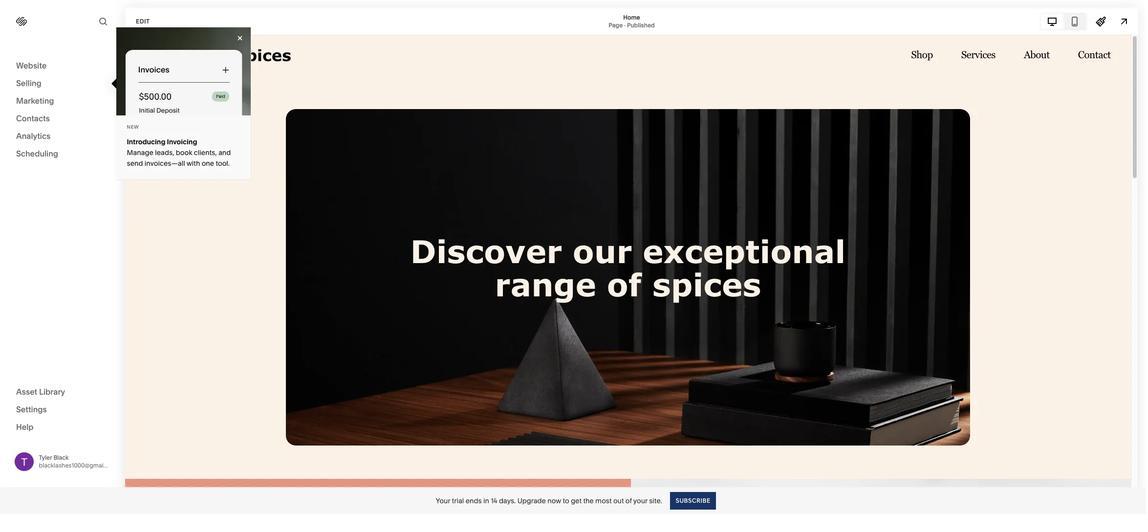 Task type: vqa. For each thing, say whether or not it's contained in the screenshot.
Analytics link
yes



Task type: describe. For each thing, give the bounding box(es) containing it.
manage
[[127, 148, 154, 157]]

tool.
[[216, 159, 230, 168]]

website link
[[16, 60, 109, 72]]

marketing
[[16, 96, 54, 106]]

most
[[596, 496, 612, 505]]

new
[[127, 124, 139, 130]]

to
[[563, 496, 570, 505]]

introducing
[[127, 137, 166, 146]]

blacklashes1000@gmail.com
[[39, 462, 119, 469]]

your trial ends in 14 days. upgrade now to get the most out of your site.
[[436, 496, 663, 505]]

scheduling
[[16, 149, 58, 158]]

black
[[54, 454, 69, 461]]

marketing link
[[16, 95, 109, 107]]

of
[[626, 496, 632, 505]]

and
[[219, 148, 231, 157]]

invoicing
[[167, 137, 197, 146]]

leads,
[[155, 148, 174, 157]]

trial
[[452, 496, 464, 505]]

·
[[625, 21, 626, 29]]

get
[[571, 496, 582, 505]]

14
[[491, 496, 498, 505]]

clients,
[[194, 148, 217, 157]]

library
[[39, 387, 65, 396]]

invoices—all
[[145, 159, 185, 168]]

with
[[187, 159, 200, 168]]

edit button
[[130, 12, 156, 30]]

book
[[176, 148, 192, 157]]

scheduling link
[[16, 148, 109, 160]]

your
[[436, 496, 451, 505]]

contacts
[[16, 113, 50, 123]]

site.
[[650, 496, 663, 505]]

website
[[16, 61, 47, 70]]

days.
[[499, 496, 516, 505]]

introducing invoicing manage leads, book clients, and send invoices—all with one tool.
[[127, 137, 231, 168]]



Task type: locate. For each thing, give the bounding box(es) containing it.
analytics
[[16, 131, 51, 141]]

help
[[16, 422, 34, 432]]

home page · published
[[609, 13, 655, 29]]

your
[[634, 496, 648, 505]]

ends
[[466, 496, 482, 505]]

contacts link
[[16, 113, 109, 125]]

settings
[[16, 404, 47, 414]]

out
[[614, 496, 624, 505]]

the
[[584, 496, 594, 505]]

asset library
[[16, 387, 65, 396]]

asset library link
[[16, 386, 109, 398]]

one
[[202, 159, 214, 168]]

upgrade
[[518, 496, 546, 505]]

asset
[[16, 387, 37, 396]]

send
[[127, 159, 143, 168]]

subscribe button
[[671, 492, 716, 509]]

tab list
[[1042, 13, 1087, 29]]

analytics link
[[16, 131, 109, 142]]

edit
[[136, 17, 150, 25]]

help link
[[16, 421, 34, 432]]

tyler
[[39, 454, 52, 461]]

in
[[484, 496, 489, 505]]

selling
[[16, 78, 41, 88]]

settings link
[[16, 404, 109, 415]]

published
[[627, 21, 655, 29]]

selling link
[[16, 78, 109, 90]]

page
[[609, 21, 623, 29]]

tyler black blacklashes1000@gmail.com
[[39, 454, 119, 469]]

subscribe
[[676, 497, 711, 504]]

home
[[624, 13, 641, 21]]

now
[[548, 496, 562, 505]]



